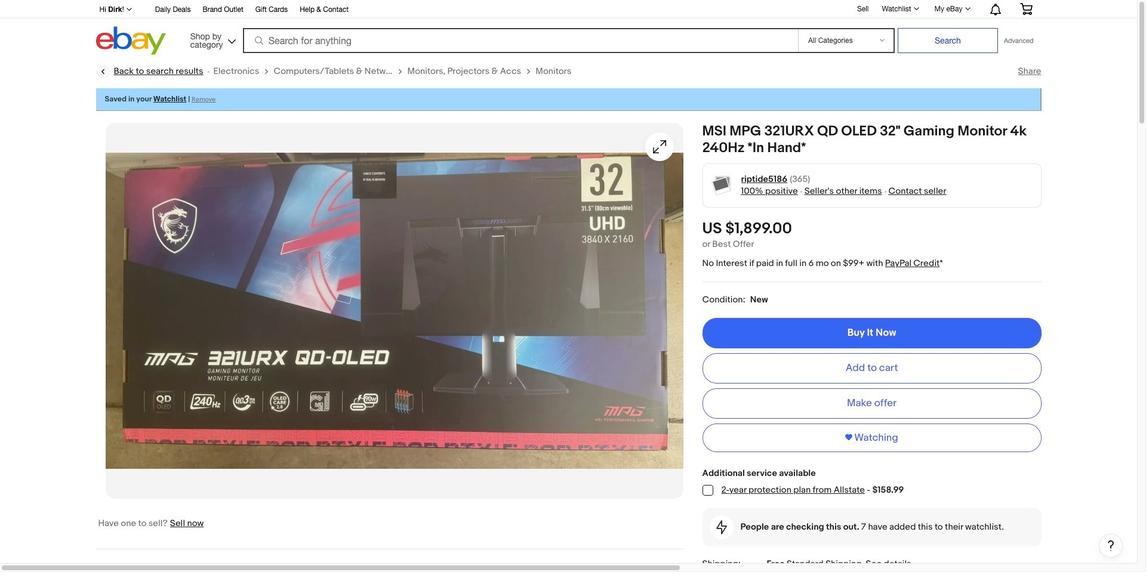 Task type: vqa. For each thing, say whether or not it's contained in the screenshot.
search for anything text box
yes



Task type: locate. For each thing, give the bounding box(es) containing it.
my ebay image
[[966, 7, 971, 10]]

banner
[[93, 0, 1042, 58]]

None submit
[[898, 28, 999, 53]]

your shopping cart image
[[1020, 3, 1034, 15]]

watchlist image
[[914, 7, 920, 10]]

account navigation
[[93, 0, 1042, 19]]



Task type: describe. For each thing, give the bounding box(es) containing it.
Search for anything text field
[[245, 29, 796, 52]]

msi mpg 321urx qd oled 32" gaming monitor 4k 240hz *in hand* - picture 1 of 1 image
[[105, 123, 684, 499]]

with details__icon image
[[716, 521, 727, 535]]

help, opens dialogs image
[[1106, 540, 1118, 552]]



